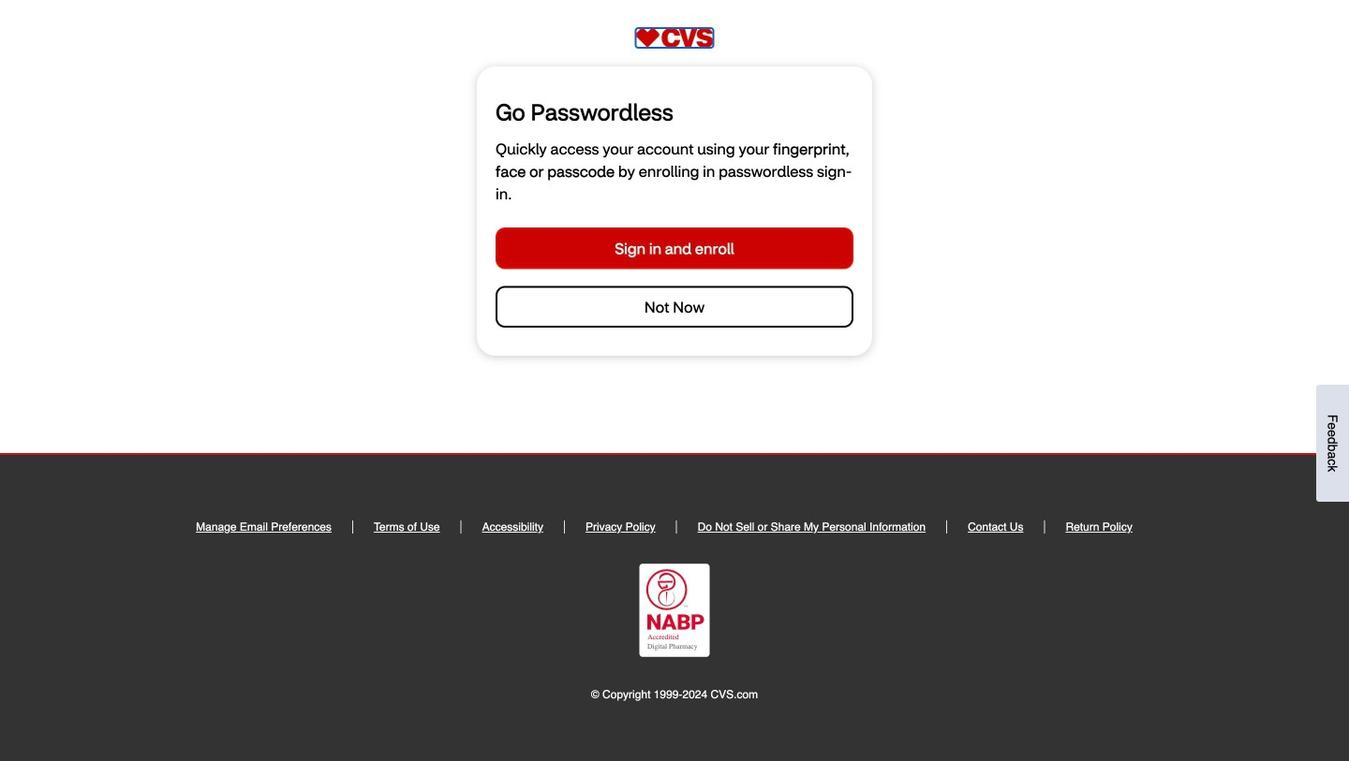 Task type: locate. For each thing, give the bounding box(es) containing it.
footer
[[0, 453, 1349, 762]]



Task type: vqa. For each thing, say whether or not it's contained in the screenshot.
footer
yes



Task type: describe. For each thing, give the bounding box(es) containing it.
cvs home image
[[636, 28, 713, 48]]



